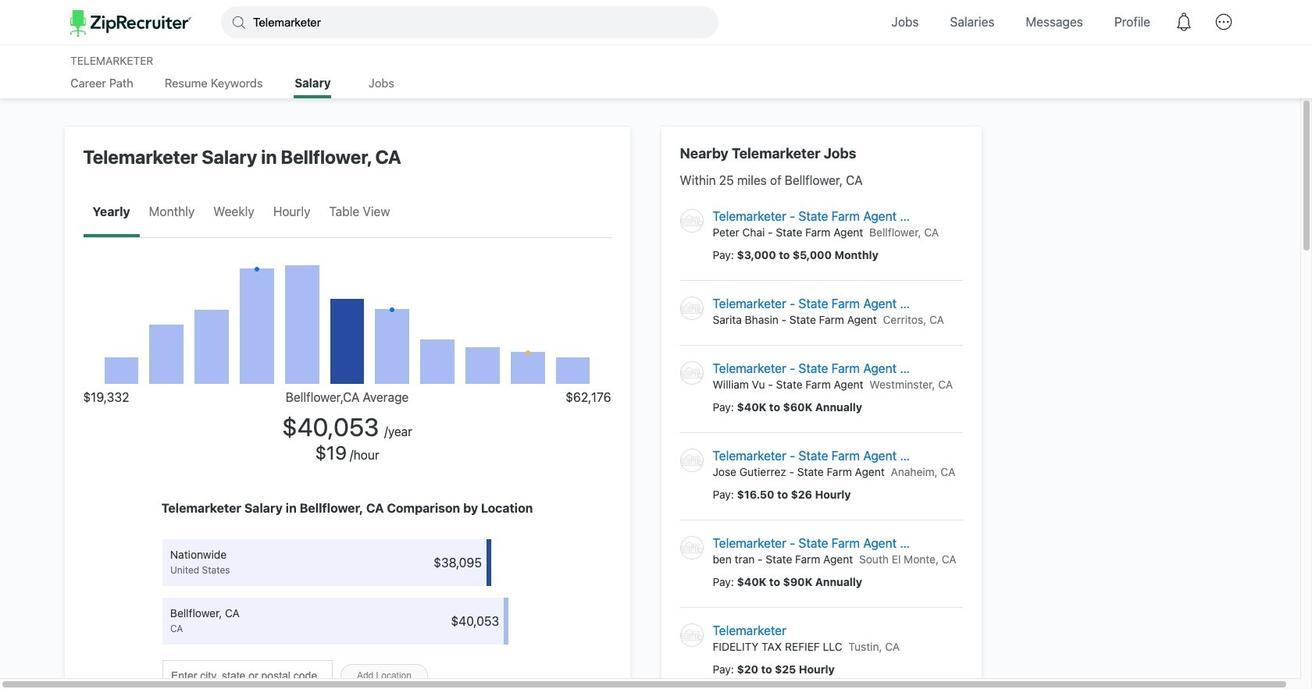 Task type: describe. For each thing, give the bounding box(es) containing it.
tabs element
[[70, 76, 1242, 98]]

menu image
[[1206, 4, 1242, 40]]

Enter city, state or postal code text field
[[162, 661, 333, 690]]

ziprecruiter image
[[70, 10, 191, 37]]



Task type: vqa. For each thing, say whether or not it's contained in the screenshot.
text field
no



Task type: locate. For each thing, give the bounding box(es) containing it.
Search job title or keyword text field
[[221, 6, 719, 38]]

notifications image
[[1166, 4, 1202, 40]]

tab list
[[83, 189, 320, 237]]

main element
[[70, 0, 1242, 45]]

None button
[[341, 665, 428, 688]]



